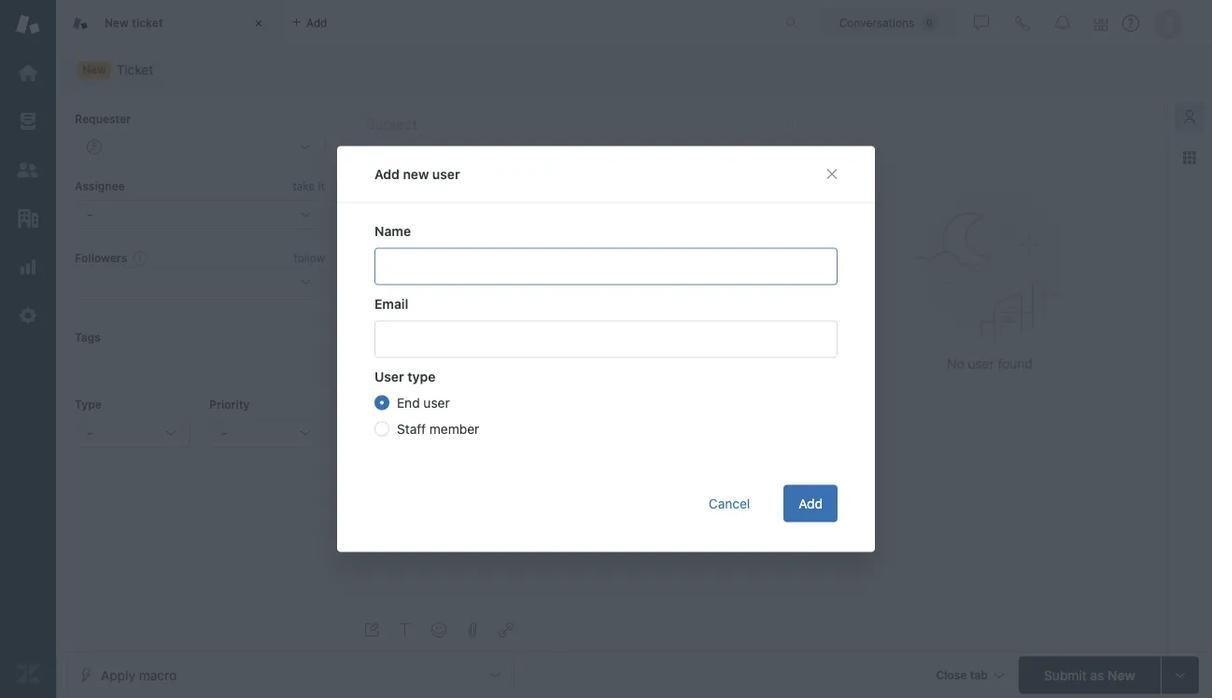Task type: describe. For each thing, give the bounding box(es) containing it.
new for new ticket
[[105, 16, 129, 29]]

- for type
[[87, 426, 93, 441]]

draft mode image
[[364, 623, 379, 638]]

take it button
[[293, 177, 325, 196]]

cancel button
[[694, 485, 765, 523]]

new ticket
[[105, 16, 163, 29]]

zendesk image
[[16, 662, 40, 687]]

cancel
[[709, 496, 751, 512]]

ticket
[[132, 16, 163, 29]]

staff member
[[397, 421, 480, 437]]

email
[[375, 296, 409, 312]]

zendesk products image
[[1095, 18, 1108, 31]]

Public reply composer text field
[[353, 493, 805, 532]]

no
[[948, 356, 965, 372]]

user type
[[375, 369, 436, 384]]

close image
[[249, 14, 268, 33]]

name
[[375, 223, 411, 239]]

apps image
[[1183, 150, 1198, 165]]

new ticket tab
[[56, 0, 280, 47]]

0 vertical spatial user
[[432, 166, 460, 182]]

take it
[[293, 180, 325, 193]]

follow
[[294, 251, 325, 264]]

user
[[375, 369, 404, 384]]

main element
[[0, 0, 56, 699]]

conversations
[[840, 16, 915, 29]]

add for add
[[799, 496, 823, 512]]

user for no user found
[[968, 356, 995, 372]]

cc button
[[779, 465, 798, 482]]

new link
[[65, 57, 166, 83]]

reporting image
[[16, 255, 40, 279]]

it
[[318, 180, 325, 193]]

Name field
[[375, 248, 838, 285]]

Email field
[[375, 321, 838, 358]]

follow button
[[294, 249, 325, 266]]

found
[[998, 356, 1033, 372]]

new
[[403, 166, 429, 182]]

views image
[[16, 109, 40, 134]]

type
[[75, 399, 102, 412]]

priority
[[209, 399, 250, 412]]

take
[[293, 180, 315, 193]]

staff
[[397, 421, 426, 437]]

2 vertical spatial new
[[1108, 668, 1136, 684]]



Task type: locate. For each thing, give the bounding box(es) containing it.
0 vertical spatial new
[[105, 16, 129, 29]]

admin image
[[16, 304, 40, 328]]

type
[[408, 369, 436, 384]]

- down priority
[[221, 426, 227, 441]]

user right new
[[432, 166, 460, 182]]

add new user
[[375, 166, 460, 182]]

new left ticket
[[105, 16, 129, 29]]

zendesk support image
[[16, 12, 40, 36]]

cc
[[779, 466, 798, 481]]

get started image
[[16, 61, 40, 85]]

customers image
[[16, 158, 40, 182]]

- button down type
[[75, 419, 191, 448]]

user
[[432, 166, 460, 182], [968, 356, 995, 372], [424, 395, 450, 411]]

- button for type
[[75, 419, 191, 448]]

0 horizontal spatial -
[[87, 426, 93, 441]]

no user found
[[948, 356, 1033, 372]]

2 - button from the left
[[209, 419, 325, 448]]

add new user dialog
[[337, 146, 876, 553]]

add for add new user
[[375, 166, 400, 182]]

0 vertical spatial add
[[375, 166, 400, 182]]

format text image
[[398, 623, 413, 638]]

new down new ticket
[[82, 63, 106, 76]]

add link (cmd k) image
[[499, 623, 514, 638]]

as
[[1091, 668, 1105, 684]]

1 horizontal spatial -
[[221, 426, 227, 441]]

add left new
[[375, 166, 400, 182]]

Subject field
[[363, 113, 794, 135]]

1 - from the left
[[87, 426, 93, 441]]

0 horizontal spatial - button
[[75, 419, 191, 448]]

user right the no
[[968, 356, 995, 372]]

1 vertical spatial add
[[799, 496, 823, 512]]

add right cancel
[[799, 496, 823, 512]]

tabs tab list
[[56, 0, 766, 47]]

new inside tab
[[105, 16, 129, 29]]

add button
[[784, 485, 838, 523]]

1 vertical spatial new
[[82, 63, 106, 76]]

user for end user
[[424, 395, 450, 411]]

member
[[430, 421, 480, 437]]

customer context image
[[1183, 109, 1198, 124]]

conversations button
[[819, 8, 958, 38]]

1 - button from the left
[[75, 419, 191, 448]]

- down type
[[87, 426, 93, 441]]

submit as new
[[1045, 668, 1136, 684]]

secondary element
[[56, 51, 1213, 89]]

end user
[[397, 395, 450, 411]]

- for priority
[[221, 426, 227, 441]]

add
[[375, 166, 400, 182], [799, 496, 823, 512]]

organizations image
[[16, 206, 40, 231]]

- button for priority
[[209, 419, 325, 448]]

2 - from the left
[[221, 426, 227, 441]]

submit
[[1045, 668, 1087, 684]]

new for new
[[82, 63, 106, 76]]

1 vertical spatial user
[[968, 356, 995, 372]]

new
[[105, 16, 129, 29], [82, 63, 106, 76], [1108, 668, 1136, 684]]

get help image
[[1123, 15, 1140, 32]]

-
[[87, 426, 93, 441], [221, 426, 227, 441]]

1 horizontal spatial add
[[799, 496, 823, 512]]

new right as
[[1108, 668, 1136, 684]]

- button down priority
[[209, 419, 325, 448]]

user up staff member
[[424, 395, 450, 411]]

insert emojis image
[[432, 623, 447, 638]]

- button
[[75, 419, 191, 448], [209, 419, 325, 448]]

add attachment image
[[465, 623, 480, 638]]

new inside secondary element
[[82, 63, 106, 76]]

end
[[397, 395, 420, 411]]

2 vertical spatial user
[[424, 395, 450, 411]]

1 horizontal spatial - button
[[209, 419, 325, 448]]

close modal image
[[825, 167, 840, 182]]

0 horizontal spatial add
[[375, 166, 400, 182]]

add inside add button
[[799, 496, 823, 512]]



Task type: vqa. For each thing, say whether or not it's contained in the screenshot.
Add BUTTON
yes



